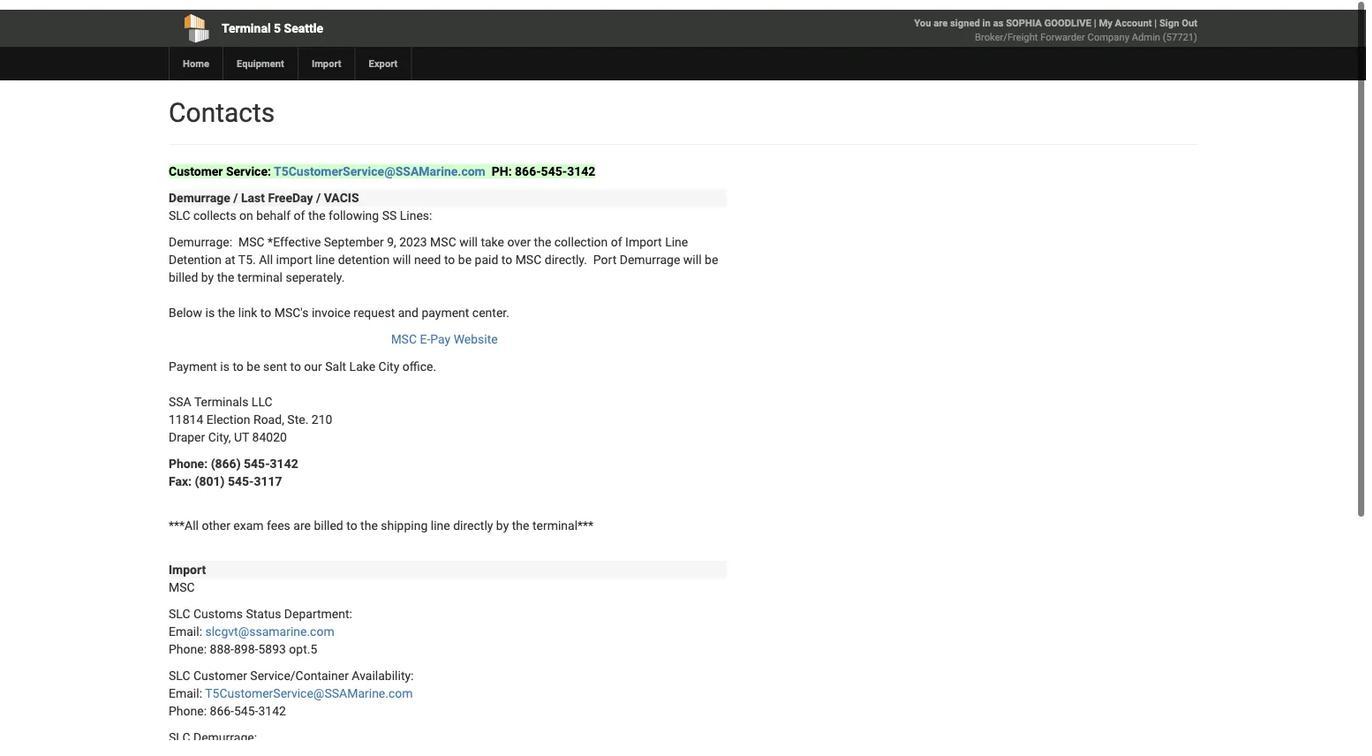 Task type: vqa. For each thing, say whether or not it's contained in the screenshot.
are
yes



Task type: describe. For each thing, give the bounding box(es) containing it.
detention
[[338, 243, 390, 257]]

my
[[1100, 8, 1113, 19]]

1 horizontal spatial billed
[[314, 509, 344, 523]]

slc for slc collects on behalf of the following ss lines:
[[169, 198, 190, 213]]

3142 inside the phone: (866) 545-3142 fax: (801) 545-3117
[[270, 447, 298, 461]]

lake
[[350, 349, 376, 364]]

broker/freight
[[976, 22, 1039, 33]]

and
[[398, 296, 419, 310]]

all
[[259, 243, 273, 257]]

customer service: t5customerservice@ssamarine.com ph: 866-545-3142
[[169, 154, 596, 169]]

service
[[250, 659, 291, 673]]

slc for slc demurrage:
[[169, 721, 190, 735]]

(801)
[[195, 464, 225, 479]]

phone: inside slc customer service /container availability: email: t5customerservice@ssamarine.com phone: 866-545-3142
[[169, 694, 207, 709]]

ph:
[[492, 154, 512, 169]]

seperately.
[[286, 260, 345, 275]]

545- right ph:
[[541, 154, 567, 169]]

line
[[665, 225, 689, 239]]

3117
[[254, 464, 282, 479]]

0 vertical spatial t5customerservice@ssamarine.com
[[274, 154, 486, 169]]

signed
[[951, 8, 981, 19]]

sc
[[402, 323, 417, 337]]

election
[[207, 402, 251, 417]]

invoice
[[312, 296, 351, 310]]

terminals
[[194, 385, 249, 399]]

545- up 3117
[[244, 447, 270, 461]]

pay
[[431, 323, 451, 337]]

request
[[354, 296, 395, 310]]

sign
[[1160, 8, 1180, 19]]

status
[[246, 597, 281, 611]]

to right paid
[[502, 243, 513, 257]]

opt.5
[[289, 632, 317, 647]]

email: inside slc customs status department: email: slcgvt@ssamarine.com phone: 888-898-5893 opt.5
[[169, 615, 202, 629]]

shipping
[[381, 509, 428, 523]]

/container
[[291, 659, 349, 673]]

to right need
[[444, 243, 455, 257]]

545- inside slc customer service /container availability: email: t5customerservice@ssamarine.com phone: 866-545-3142
[[234, 694, 258, 709]]

t5customerservice@ssamarine.com inside slc customer service /container availability: email: t5customerservice@ssamarine.com phone: 866-545-3142
[[205, 676, 413, 691]]

office.
[[403, 349, 437, 364]]

fees are
[[267, 509, 311, 523]]

port
[[594, 243, 617, 257]]

home
[[183, 48, 209, 60]]

the left link on the left top of page
[[218, 296, 235, 310]]

out
[[1182, 8, 1198, 19]]

following
[[329, 198, 379, 213]]

slcgvt@ssamarine.com link
[[205, 615, 335, 629]]

center.
[[473, 296, 510, 310]]

import
[[276, 243, 313, 257]]

866- inside slc customer service /container availability: email: t5customerservice@ssamarine.com phone: 866-545-3142
[[210, 694, 234, 709]]

llc
[[252, 385, 273, 399]]

ssa terminals llc 11814 election road, ste. 210 draper city, ut 84020
[[169, 385, 333, 435]]

2 / from the left
[[316, 181, 321, 195]]

in
[[983, 8, 991, 19]]

5
[[274, 11, 281, 26]]

on
[[240, 198, 253, 213]]

goodlive
[[1045, 8, 1092, 19]]

5893
[[258, 632, 286, 647]]

888-
[[210, 632, 234, 647]]

is for payment
[[220, 349, 230, 364]]

2 | from the left
[[1155, 8, 1158, 19]]

payment is to be sent to our salt lake city office.
[[169, 349, 437, 364]]

210
[[312, 402, 333, 417]]

service:
[[226, 154, 271, 169]]

1 / from the left
[[233, 181, 238, 195]]

last
[[241, 181, 265, 195]]

*effective
[[268, 225, 321, 239]]

e-
[[420, 323, 431, 337]]

0 horizontal spatial be
[[247, 349, 260, 364]]

(866)
[[211, 447, 241, 461]]

slc for slc customs status department: email: slcgvt@ssamarine.com phone: 888-898-5893 opt.5
[[169, 597, 190, 611]]

terminal
[[238, 260, 283, 275]]

ss
[[382, 198, 397, 213]]

of inside demurrage:  msc *effective september 9, 2023 msc will take over the collection of import line detention at t5. all import line detention will need to be paid to msc directly.  port demurrage will be billed by the terminal seperately.
[[611, 225, 623, 239]]

1 vertical spatial t5customerservice@ssamarine.com link
[[205, 676, 413, 691]]

take
[[481, 225, 505, 239]]

m
[[391, 323, 402, 337]]

are
[[934, 8, 948, 19]]

city
[[379, 349, 400, 364]]

behalf
[[256, 198, 291, 213]]

need
[[414, 243, 441, 257]]

road,
[[254, 402, 284, 417]]

m sc e-pay website
[[391, 323, 501, 337]]

phone: inside the phone: (866) 545-3142 fax: (801) 545-3117
[[169, 447, 208, 461]]

***all
[[169, 509, 199, 523]]

to right link on the left top of page
[[261, 296, 271, 310]]

equipment link
[[223, 37, 298, 71]]

fax:
[[169, 464, 192, 479]]

to left our
[[290, 349, 301, 364]]

msc up t5.
[[239, 225, 265, 239]]

line inside demurrage:  msc *effective september 9, 2023 msc will take over the collection of import line detention at t5. all import line detention will need to be paid to msc directly.  port demurrage will be billed by the terminal seperately.
[[316, 243, 335, 257]]

link
[[238, 296, 257, 310]]

slc demurrage:
[[169, 721, 257, 735]]

my account link
[[1100, 8, 1153, 19]]

import inside demurrage:  msc *effective september 9, 2023 msc will take over the collection of import line detention at t5. all import line detention will need to be paid to msc directly.  port demurrage will be billed by the terminal seperately.
[[626, 225, 662, 239]]

to left shipping
[[347, 509, 358, 523]]

payment
[[169, 349, 217, 364]]

11814
[[169, 402, 204, 417]]

demurrage / last freeday / vacis
[[169, 181, 359, 195]]

(57721)
[[1164, 22, 1198, 33]]

to left sent
[[233, 349, 244, 364]]

department:
[[284, 597, 353, 611]]

0 vertical spatial customer
[[169, 154, 223, 169]]

account
[[1116, 8, 1153, 19]]

1 horizontal spatial be
[[458, 243, 472, 257]]

home link
[[169, 37, 223, 71]]



Task type: locate. For each thing, give the bounding box(es) containing it.
545- up demurrage:
[[234, 694, 258, 709]]

3 phone: from the top
[[169, 694, 207, 709]]

sophia
[[1007, 8, 1043, 19]]

1 phone: from the top
[[169, 447, 208, 461]]

billed
[[169, 260, 198, 275], [314, 509, 344, 523]]

0 horizontal spatial billed
[[169, 260, 198, 275]]

by down detention at the top of page
[[201, 260, 214, 275]]

1 horizontal spatial will
[[460, 225, 478, 239]]

0 vertical spatial 866-
[[515, 154, 541, 169]]

1 horizontal spatial of
[[611, 225, 623, 239]]

2 slc from the top
[[169, 597, 190, 611]]

***all other exam fees are billed to the shipping line directly by the terminal***
[[169, 509, 594, 523]]

billed inside demurrage:  msc *effective september 9, 2023 msc will take over the collection of import line detention at t5. all import line detention will need to be paid to msc directly.  port demurrage will be billed by the terminal seperately.
[[169, 260, 198, 275]]

t5customerservice@ssamarine.com down /container
[[205, 676, 413, 691]]

1 horizontal spatial is
[[220, 349, 230, 364]]

you are signed in as sophia goodlive | my account | sign out broker/freight forwarder company admin (57721)
[[915, 8, 1198, 33]]

3142 up 'collection' on the top of the page
[[567, 154, 596, 169]]

0 horizontal spatial 866-
[[210, 694, 234, 709]]

0 vertical spatial email:
[[169, 615, 202, 629]]

the right over
[[534, 225, 552, 239]]

lines:
[[400, 198, 432, 213]]

84020
[[252, 420, 287, 435]]

0 vertical spatial line
[[316, 243, 335, 257]]

equipment
[[237, 48, 284, 60]]

line
[[316, 243, 335, 257], [431, 509, 450, 523]]

collects
[[193, 198, 236, 213]]

company
[[1088, 22, 1130, 33]]

1 vertical spatial line
[[431, 509, 450, 523]]

you
[[915, 8, 932, 19]]

import left the line on the top of the page
[[626, 225, 662, 239]]

1 vertical spatial phone:
[[169, 632, 207, 647]]

will left take
[[460, 225, 478, 239]]

slc for slc customer service /container availability: email: t5customerservice@ssamarine.com phone: 866-545-3142
[[169, 659, 190, 673]]

ssa
[[169, 385, 192, 399]]

the down at
[[217, 260, 235, 275]]

2023
[[400, 225, 427, 239]]

will down 9,
[[393, 243, 411, 257]]

demurrage inside demurrage:  msc *effective september 9, 2023 msc will take over the collection of import line detention at t5. all import line detention will need to be paid to msc directly.  port demurrage will be billed by the terminal seperately.
[[620, 243, 681, 257]]

phone: up slc demurrage:
[[169, 694, 207, 709]]

at
[[225, 243, 236, 257]]

2 phone: from the top
[[169, 632, 207, 647]]

customer up collects
[[169, 154, 223, 169]]

demurrage down the line on the top of the page
[[620, 243, 681, 257]]

terminal***
[[533, 509, 594, 523]]

draper
[[169, 420, 205, 435]]

2 horizontal spatial import
[[626, 225, 662, 239]]

866- up demurrage:
[[210, 694, 234, 709]]

detention
[[169, 243, 222, 257]]

0 horizontal spatial |
[[1095, 8, 1097, 19]]

1 vertical spatial of
[[611, 225, 623, 239]]

email: up slc demurrage:
[[169, 676, 202, 691]]

email: inside slc customer service /container availability: email: t5customerservice@ssamarine.com phone: 866-545-3142
[[169, 676, 202, 691]]

1 vertical spatial billed
[[314, 509, 344, 523]]

1 vertical spatial customer
[[193, 659, 247, 673]]

0 vertical spatial billed
[[169, 260, 198, 275]]

september
[[324, 225, 384, 239]]

msc up "customs"
[[169, 570, 195, 585]]

of up port on the top left of page
[[611, 225, 623, 239]]

2 email: from the top
[[169, 676, 202, 691]]

the
[[308, 198, 326, 213], [534, 225, 552, 239], [217, 260, 235, 275], [218, 296, 235, 310], [361, 509, 378, 523], [512, 509, 530, 523]]

4 slc from the top
[[169, 721, 190, 735]]

1 slc from the top
[[169, 198, 190, 213]]

be
[[458, 243, 472, 257], [705, 243, 719, 257], [247, 349, 260, 364]]

slc left demurrage:
[[169, 721, 190, 735]]

of down freeday
[[294, 198, 305, 213]]

slc collects on behalf of the following ss lines:
[[169, 198, 432, 213]]

billed right fees are
[[314, 509, 344, 523]]

customer down 888-
[[193, 659, 247, 673]]

1 vertical spatial is
[[220, 349, 230, 364]]

t5customerservice@ssamarine.com link down /container
[[205, 676, 413, 691]]

website
[[454, 323, 498, 337]]

0 horizontal spatial will
[[393, 243, 411, 257]]

2 horizontal spatial will
[[684, 243, 702, 257]]

2 vertical spatial 3142
[[258, 694, 286, 709]]

will down the line on the top of the page
[[684, 243, 702, 257]]

0 vertical spatial phone:
[[169, 447, 208, 461]]

3 slc from the top
[[169, 659, 190, 673]]

9,
[[387, 225, 397, 239]]

email:
[[169, 615, 202, 629], [169, 676, 202, 691]]

0 vertical spatial is
[[205, 296, 215, 310]]

export
[[369, 48, 398, 60]]

export link
[[355, 37, 411, 71]]

0 vertical spatial by
[[201, 260, 214, 275]]

0 vertical spatial 3142
[[567, 154, 596, 169]]

1 vertical spatial import
[[626, 225, 662, 239]]

slc inside slc customer service /container availability: email: t5customerservice@ssamarine.com phone: 866-545-3142
[[169, 659, 190, 673]]

the left terminal***
[[512, 509, 530, 523]]

1 horizontal spatial by
[[496, 509, 509, 523]]

t5customerservice@ssamarine.com link up the ss
[[274, 154, 486, 169]]

contacts
[[169, 87, 275, 118]]

1 vertical spatial by
[[496, 509, 509, 523]]

line up seperately.
[[316, 243, 335, 257]]

freeday
[[268, 181, 313, 195]]

the left shipping
[[361, 509, 378, 523]]

1 horizontal spatial line
[[431, 509, 450, 523]]

city,
[[208, 420, 231, 435]]

sent
[[263, 349, 287, 364]]

phone:
[[169, 447, 208, 461], [169, 632, 207, 647], [169, 694, 207, 709]]

3142 inside slc customer service /container availability: email: t5customerservice@ssamarine.com phone: 866-545-3142
[[258, 694, 286, 709]]

0 horizontal spatial of
[[294, 198, 305, 213]]

ut
[[234, 420, 249, 435]]

| left my
[[1095, 8, 1097, 19]]

is
[[205, 296, 215, 310], [220, 349, 230, 364]]

t5customerservice@ssamarine.com up the ss
[[274, 154, 486, 169]]

msc up need
[[430, 225, 457, 239]]

vacis
[[324, 181, 359, 195]]

866- right ph:
[[515, 154, 541, 169]]

slc inside slc customs status department: email: slcgvt@ssamarine.com phone: 888-898-5893 opt.5
[[169, 597, 190, 611]]

3142 down service
[[258, 694, 286, 709]]

demurrage up collects
[[169, 181, 230, 195]]

| left the sign
[[1155, 8, 1158, 19]]

/ left last
[[233, 181, 238, 195]]

slc left collects
[[169, 198, 190, 213]]

1 horizontal spatial /
[[316, 181, 321, 195]]

customs
[[193, 597, 243, 611]]

t5customerservice@ssamarine.com link
[[274, 154, 486, 169], [205, 676, 413, 691]]

1 horizontal spatial 866-
[[515, 154, 541, 169]]

line left directly
[[431, 509, 450, 523]]

1 vertical spatial t5customerservice@ssamarine.com
[[205, 676, 413, 691]]

msc down over
[[516, 243, 542, 257]]

demurrage:  msc *effective september 9, 2023 msc will take over the collection of import line detention at t5. all import line detention will need to be paid to msc directly.  port demurrage will be billed by the terminal seperately.
[[169, 225, 719, 275]]

collection
[[555, 225, 608, 239]]

1 vertical spatial 866-
[[210, 694, 234, 709]]

ste.
[[287, 402, 309, 417]]

slc customs status department: email: slcgvt@ssamarine.com phone: 888-898-5893 opt.5
[[169, 597, 353, 647]]

by inside demurrage:  msc *effective september 9, 2023 msc will take over the collection of import line detention at t5. all import line detention will need to be paid to msc directly.  port demurrage will be billed by the terminal seperately.
[[201, 260, 214, 275]]

other
[[202, 509, 231, 523]]

0 vertical spatial of
[[294, 198, 305, 213]]

1 vertical spatial 3142
[[270, 447, 298, 461]]

slc customer service /container availability: email: t5customerservice@ssamarine.com phone: 866-545-3142
[[169, 659, 414, 709]]

1 horizontal spatial demurrage
[[620, 243, 681, 257]]

sign out link
[[1160, 8, 1198, 19]]

slc up slc demurrage:
[[169, 659, 190, 673]]

1 email: from the top
[[169, 615, 202, 629]]

terminal 5 seattle
[[222, 11, 323, 26]]

msc
[[239, 225, 265, 239], [430, 225, 457, 239], [516, 243, 542, 257], [169, 570, 195, 585]]

the down vacis
[[308, 198, 326, 213]]

545- down (866)
[[228, 464, 254, 479]]

phone: up fax:
[[169, 447, 208, 461]]

0 horizontal spatial demurrage
[[169, 181, 230, 195]]

salt
[[325, 349, 346, 364]]

slcgvt@ssamarine.com
[[205, 615, 335, 629]]

directly
[[453, 509, 493, 523]]

0 horizontal spatial is
[[205, 296, 215, 310]]

1 vertical spatial email:
[[169, 676, 202, 691]]

will
[[460, 225, 478, 239], [393, 243, 411, 257], [684, 243, 702, 257]]

0 horizontal spatial import
[[169, 553, 206, 567]]

import down seattle
[[312, 48, 342, 60]]

/
[[233, 181, 238, 195], [316, 181, 321, 195]]

0 horizontal spatial /
[[233, 181, 238, 195]]

1 | from the left
[[1095, 8, 1097, 19]]

2 horizontal spatial be
[[705, 243, 719, 257]]

1 horizontal spatial |
[[1155, 8, 1158, 19]]

3142 up 3117
[[270, 447, 298, 461]]

import down ***all on the left bottom of the page
[[169, 553, 206, 567]]

0 vertical spatial t5customerservice@ssamarine.com link
[[274, 154, 486, 169]]

1 vertical spatial demurrage
[[620, 243, 681, 257]]

phone: inside slc customs status department: email: slcgvt@ssamarine.com phone: 888-898-5893 opt.5
[[169, 632, 207, 647]]

as
[[994, 8, 1004, 19]]

exam
[[234, 509, 264, 523]]

898-
[[234, 632, 258, 647]]

0 horizontal spatial line
[[316, 243, 335, 257]]

t5.
[[238, 243, 256, 257]]

payment
[[422, 296, 470, 310]]

/ left vacis
[[316, 181, 321, 195]]

forwarder
[[1041, 22, 1086, 33]]

over
[[508, 225, 531, 239]]

is for below
[[205, 296, 215, 310]]

import link
[[298, 37, 355, 71]]

2 vertical spatial phone:
[[169, 694, 207, 709]]

t5customerservice@ssamarine.com
[[274, 154, 486, 169], [205, 676, 413, 691]]

by
[[201, 260, 214, 275], [496, 509, 509, 523]]

availability:
[[352, 659, 414, 673]]

is right payment
[[220, 349, 230, 364]]

slc
[[169, 198, 190, 213], [169, 597, 190, 611], [169, 659, 190, 673], [169, 721, 190, 735]]

is right below
[[205, 296, 215, 310]]

by right directly
[[496, 509, 509, 523]]

2 vertical spatial import
[[169, 553, 206, 567]]

1 horizontal spatial import
[[312, 48, 342, 60]]

0 vertical spatial demurrage
[[169, 181, 230, 195]]

slc left "customs"
[[169, 597, 190, 611]]

below is the link to msc's invoice request and payment center.
[[169, 296, 510, 310]]

of
[[294, 198, 305, 213], [611, 225, 623, 239]]

terminal
[[222, 11, 271, 26]]

0 vertical spatial import
[[312, 48, 342, 60]]

email: down "customs"
[[169, 615, 202, 629]]

phone: left 888-
[[169, 632, 207, 647]]

customer inside slc customer service /container availability: email: t5customerservice@ssamarine.com phone: 866-545-3142
[[193, 659, 247, 673]]

billed down detention at the top of page
[[169, 260, 198, 275]]

0 horizontal spatial by
[[201, 260, 214, 275]]

admin
[[1133, 22, 1161, 33]]



